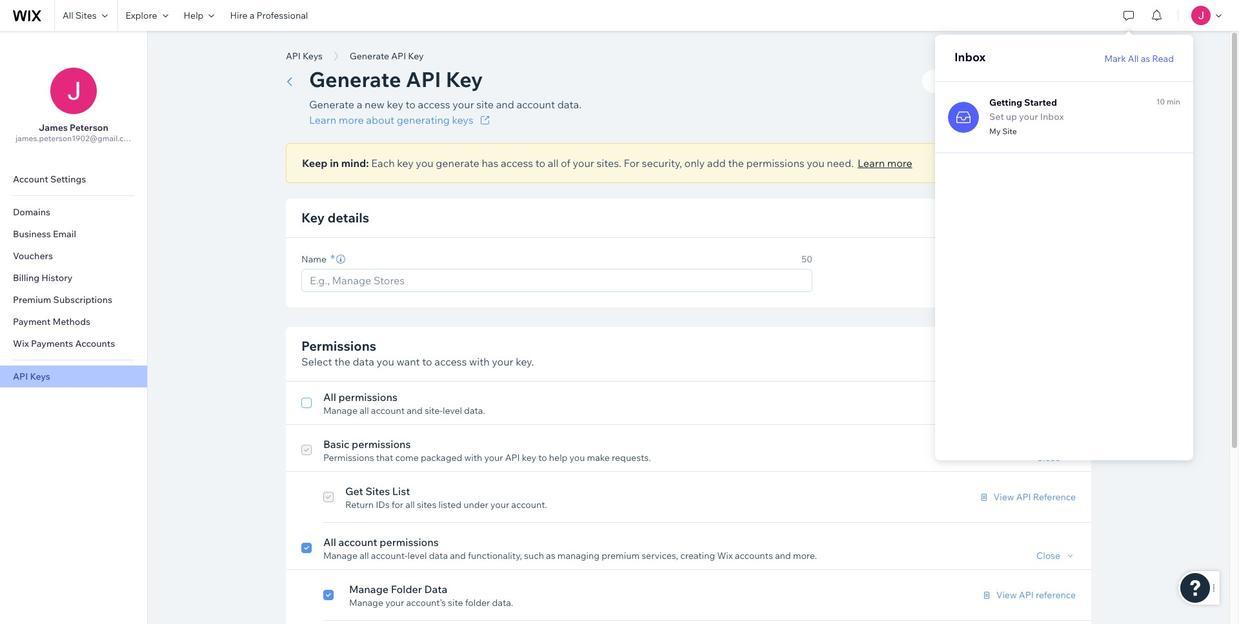 Task type: vqa. For each thing, say whether or not it's contained in the screenshot.
API Keys related to API Keys BUTTON
yes



Task type: locate. For each thing, give the bounding box(es) containing it.
keys for api keys link
[[30, 371, 50, 383]]

as left read
[[1141, 53, 1150, 65]]

folder
[[391, 583, 422, 596]]

only
[[684, 157, 705, 170]]

1 vertical spatial data.
[[464, 405, 485, 417]]

data. inside all permissions manage all account and site-level data.
[[464, 405, 485, 417]]

sites.
[[597, 157, 621, 170]]

key left "help" on the left bottom of page
[[522, 452, 536, 464]]

0 vertical spatial inbox
[[955, 50, 986, 65]]

0 vertical spatial keys
[[303, 50, 323, 62]]

data. up of
[[557, 98, 582, 111]]

1 close from the top
[[1037, 452, 1060, 464]]

sites left explore
[[75, 10, 97, 21]]

api keys inside sidebar element
[[13, 371, 50, 383]]

0 vertical spatial permissions
[[301, 338, 376, 354]]

learn up the keep
[[309, 114, 336, 126]]

1 vertical spatial site
[[448, 598, 463, 609]]

make
[[587, 452, 610, 464]]

0 vertical spatial sites
[[75, 10, 97, 21]]

access
[[418, 98, 450, 111], [501, 157, 533, 170], [434, 356, 467, 369]]

as right such
[[546, 551, 555, 562]]

each
[[371, 157, 395, 170]]

1 vertical spatial inbox
[[1040, 111, 1064, 123]]

and left "more."
[[775, 551, 791, 562]]

a
[[250, 10, 254, 21], [357, 98, 362, 111]]

2 vertical spatial access
[[434, 356, 467, 369]]

manage left folder at the left of page
[[349, 583, 389, 596]]

keys down "professional"
[[303, 50, 323, 62]]

generate api key up new
[[350, 50, 424, 62]]

payment methods link
[[0, 311, 147, 333]]

0 vertical spatial close
[[1037, 452, 1060, 464]]

0 vertical spatial wix
[[13, 338, 29, 350]]

close
[[1037, 452, 1060, 464], [1037, 551, 1060, 562]]

data
[[353, 356, 374, 369], [429, 551, 448, 562]]

permissions up select
[[301, 338, 376, 354]]

data. right site-
[[464, 405, 485, 417]]

0 vertical spatial api keys
[[286, 50, 323, 62]]

james
[[39, 122, 68, 134]]

to inside permissions select the data you want to access with your key.
[[422, 356, 432, 369]]

all right for
[[405, 500, 415, 511]]

return
[[345, 500, 374, 511]]

1 horizontal spatial api keys
[[286, 50, 323, 62]]

access inside permissions select the data you want to access with your key.
[[434, 356, 467, 369]]

0 vertical spatial learn
[[309, 114, 336, 126]]

and left functionality,
[[450, 551, 466, 562]]

0 vertical spatial view
[[994, 492, 1014, 503]]

0 vertical spatial data.
[[557, 98, 582, 111]]

key
[[408, 50, 424, 62], [446, 66, 483, 92], [1058, 75, 1076, 88], [301, 210, 325, 226]]

sites for get
[[365, 485, 390, 498]]

0 horizontal spatial wix
[[13, 338, 29, 350]]

api keys inside button
[[286, 50, 323, 62]]

1 horizontal spatial sites
[[365, 485, 390, 498]]

1 horizontal spatial learn
[[858, 157, 885, 170]]

listed
[[438, 500, 462, 511]]

E.g., Manage Stores field
[[306, 270, 808, 292]]

0 horizontal spatial site
[[448, 598, 463, 609]]

0 horizontal spatial data
[[353, 356, 374, 369]]

the inside permissions select the data you want to access with your key.
[[334, 356, 350, 369]]

mark all as read
[[1105, 53, 1174, 65]]

data. inside manage folder data manage your account's site folder data.
[[492, 598, 513, 609]]

access up "generating"
[[418, 98, 450, 111]]

permissions for permissions select the data you want to access with your key.
[[301, 338, 376, 354]]

0 vertical spatial with
[[469, 356, 490, 369]]

all inside all permissions manage all account and site-level data.
[[360, 405, 369, 417]]

your down folder at the left of page
[[385, 598, 404, 609]]

data up data
[[429, 551, 448, 562]]

basic
[[323, 438, 349, 451]]

and left site-
[[407, 405, 423, 417]]

generate
[[350, 50, 389, 62], [309, 66, 401, 92], [1010, 75, 1055, 88], [309, 98, 354, 111]]

billing history
[[13, 272, 73, 284]]

0 horizontal spatial sites
[[75, 10, 97, 21]]

keys down "payments"
[[30, 371, 50, 383]]

close for all account permissions
[[1037, 551, 1060, 562]]

access right the has
[[501, 157, 533, 170]]

permissions
[[301, 338, 376, 354], [323, 452, 374, 464]]

a for professional
[[250, 10, 254, 21]]

1 vertical spatial a
[[357, 98, 362, 111]]

0 vertical spatial the
[[728, 157, 744, 170]]

0 horizontal spatial the
[[334, 356, 350, 369]]

0 vertical spatial as
[[1141, 53, 1150, 65]]

None checkbox
[[323, 582, 1076, 609]]

all sites
[[63, 10, 97, 21]]

view inside checkbox
[[996, 590, 1017, 601]]

keep in mind: each key you generate has access to all of your sites. for security, only add the permissions you need. learn more
[[302, 157, 912, 170]]

level inside all permissions manage all account and site-level data.
[[443, 405, 462, 417]]

billing history link
[[0, 267, 147, 289]]

with
[[469, 356, 490, 369], [464, 452, 482, 464]]

accounts
[[735, 551, 773, 562]]

permissions select the data you want to access with your key.
[[301, 338, 534, 369]]

2 close button from the top
[[1037, 551, 1076, 562]]

view for manage folder data
[[996, 590, 1017, 601]]

key
[[387, 98, 403, 111], [397, 157, 414, 170], [522, 452, 536, 464]]

None checkbox
[[301, 390, 1076, 417], [301, 437, 312, 464], [323, 484, 334, 511], [301, 535, 1076, 562], [301, 390, 1076, 417], [301, 437, 312, 464], [323, 484, 334, 511], [301, 535, 1076, 562]]

permissions right add
[[746, 157, 805, 170]]

2 vertical spatial data.
[[492, 598, 513, 609]]

a right hire
[[250, 10, 254, 21]]

generate key
[[1010, 75, 1076, 88]]

0 vertical spatial data
[[353, 356, 374, 369]]

all for all permissions manage all account and site-level data.
[[323, 391, 336, 404]]

0 horizontal spatial keys
[[30, 371, 50, 383]]

1 vertical spatial account
[[371, 405, 405, 417]]

1 horizontal spatial data.
[[492, 598, 513, 609]]

api
[[286, 50, 301, 62], [391, 50, 406, 62], [406, 66, 441, 92], [13, 371, 28, 383], [505, 452, 520, 464], [1016, 492, 1031, 503], [1019, 590, 1034, 601]]

close for basic permissions
[[1037, 452, 1060, 464]]

1 horizontal spatial site
[[476, 98, 494, 111]]

manage
[[323, 405, 358, 417], [323, 551, 358, 562], [349, 583, 389, 596], [349, 598, 383, 609]]

permissions down 'basic'
[[323, 452, 374, 464]]

reference
[[1036, 590, 1076, 601]]

a left new
[[357, 98, 362, 111]]

manage up 'basic'
[[323, 405, 358, 417]]

has
[[482, 157, 499, 170]]

0 horizontal spatial data.
[[464, 405, 485, 417]]

*
[[330, 252, 335, 267]]

james.peterson1902@gmail.com
[[15, 134, 135, 143]]

inbox inside set up your inbox my site
[[1040, 111, 1064, 123]]

about
[[366, 114, 394, 126]]

1 vertical spatial close
[[1037, 551, 1060, 562]]

learn right need.
[[858, 157, 885, 170]]

view api reference link
[[981, 590, 1076, 601]]

key up "learn more about generating keys"
[[387, 98, 403, 111]]

1 vertical spatial level
[[408, 551, 427, 562]]

1 horizontal spatial more
[[887, 157, 912, 170]]

0 vertical spatial close button
[[1037, 452, 1076, 464]]

keep
[[302, 157, 328, 170]]

view for get sites list
[[994, 492, 1014, 503]]

your inside the get sites list return ids for all sites listed under your account.
[[490, 500, 509, 511]]

the right select
[[334, 356, 350, 369]]

your down getting started
[[1019, 111, 1038, 123]]

need.
[[827, 157, 854, 170]]

close button for all account permissions
[[1037, 551, 1076, 562]]

1 vertical spatial as
[[546, 551, 555, 562]]

1 vertical spatial api keys
[[13, 371, 50, 383]]

inbox up cancel
[[955, 50, 986, 65]]

inbox
[[955, 50, 986, 65], [1040, 111, 1064, 123]]

basic permissions
[[323, 438, 411, 451]]

2 close from the top
[[1037, 551, 1060, 562]]

a for new
[[357, 98, 362, 111]]

your left key.
[[492, 356, 513, 369]]

all account permissions
[[323, 536, 439, 549]]

0 vertical spatial level
[[443, 405, 462, 417]]

1 horizontal spatial level
[[443, 405, 462, 417]]

you left want
[[377, 356, 394, 369]]

to left of
[[536, 157, 545, 170]]

1 horizontal spatial keys
[[303, 50, 323, 62]]

1 horizontal spatial inbox
[[1040, 111, 1064, 123]]

folder
[[465, 598, 490, 609]]

1 vertical spatial generate api key
[[309, 66, 483, 92]]

your inside set up your inbox my site
[[1019, 111, 1038, 123]]

1 horizontal spatial wix
[[717, 551, 733, 562]]

0 vertical spatial more
[[339, 114, 364, 126]]

2 vertical spatial key
[[522, 452, 536, 464]]

cancel
[[938, 75, 971, 88]]

keys inside button
[[303, 50, 323, 62]]

level up packaged
[[443, 405, 462, 417]]

generate api key down generate api key button
[[309, 66, 483, 92]]

learn inside learn more about generating keys link
[[309, 114, 336, 126]]

your up under
[[484, 452, 503, 464]]

account
[[517, 98, 555, 111], [371, 405, 405, 417], [338, 536, 377, 549]]

learn more link
[[858, 156, 912, 171]]

0 horizontal spatial as
[[546, 551, 555, 562]]

0 horizontal spatial a
[[250, 10, 254, 21]]

your right of
[[573, 157, 594, 170]]

1 vertical spatial with
[[464, 452, 482, 464]]

inbox down started on the top of the page
[[1040, 111, 1064, 123]]

get
[[345, 485, 363, 498]]

payments
[[31, 338, 73, 350]]

0 horizontal spatial learn
[[309, 114, 336, 126]]

1 close button from the top
[[1037, 452, 1076, 464]]

permissions inside permissions select the data you want to access with your key.
[[301, 338, 376, 354]]

level up folder at the left of page
[[408, 551, 427, 562]]

api keys down "professional"
[[286, 50, 323, 62]]

with right packaged
[[464, 452, 482, 464]]

your inside permissions select the data you want to access with your key.
[[492, 356, 513, 369]]

api keys down "payments"
[[13, 371, 50, 383]]

your
[[453, 98, 474, 111], [1019, 111, 1038, 123], [573, 157, 594, 170], [492, 356, 513, 369], [484, 452, 503, 464], [490, 500, 509, 511], [385, 598, 404, 609]]

with left key.
[[469, 356, 490, 369]]

1 vertical spatial view
[[996, 590, 1017, 601]]

0 vertical spatial generate api key
[[350, 50, 424, 62]]

permissions inside all permissions manage all account and site-level data.
[[338, 391, 398, 404]]

wix right the creating
[[717, 551, 733, 562]]

1 vertical spatial keys
[[30, 371, 50, 383]]

view api reference
[[994, 492, 1076, 503]]

data left want
[[353, 356, 374, 369]]

and
[[496, 98, 514, 111], [407, 405, 423, 417], [450, 551, 466, 562], [775, 551, 791, 562]]

1 vertical spatial permissions
[[323, 452, 374, 464]]

data. right 'folder'
[[492, 598, 513, 609]]

domains link
[[0, 201, 147, 223]]

0 vertical spatial site
[[476, 98, 494, 111]]

1 vertical spatial data
[[429, 551, 448, 562]]

wix down payment
[[13, 338, 29, 350]]

0 horizontal spatial api keys
[[13, 371, 50, 383]]

read
[[1152, 53, 1174, 65]]

to up "generating"
[[406, 98, 416, 111]]

1 horizontal spatial a
[[357, 98, 362, 111]]

all inside the get sites list return ids for all sites listed under your account.
[[405, 500, 415, 511]]

1 horizontal spatial the
[[728, 157, 744, 170]]

0 horizontal spatial level
[[408, 551, 427, 562]]

all up basic permissions
[[360, 405, 369, 417]]

10
[[1156, 97, 1165, 106]]

learn more about generating keys
[[309, 114, 473, 126]]

access right want
[[434, 356, 467, 369]]

the right add
[[728, 157, 744, 170]]

1 horizontal spatial as
[[1141, 53, 1150, 65]]

1 vertical spatial the
[[334, 356, 350, 369]]

your right under
[[490, 500, 509, 511]]

get sites list return ids for all sites listed under your account.
[[345, 485, 547, 511]]

1 vertical spatial close button
[[1037, 551, 1076, 562]]

more
[[339, 114, 364, 126], [887, 157, 912, 170]]

to right want
[[422, 356, 432, 369]]

level
[[443, 405, 462, 417], [408, 551, 427, 562]]

for
[[624, 157, 640, 170]]

come
[[395, 452, 419, 464]]

more left about
[[339, 114, 364, 126]]

site left 'folder'
[[448, 598, 463, 609]]

1 vertical spatial sites
[[365, 485, 390, 498]]

key right each
[[397, 157, 414, 170]]

learn
[[309, 114, 336, 126], [858, 157, 885, 170]]

history
[[41, 272, 73, 284]]

all for all account permissions
[[323, 536, 336, 549]]

0 vertical spatial a
[[250, 10, 254, 21]]

0 horizontal spatial more
[[339, 114, 364, 126]]

view
[[994, 492, 1014, 503], [996, 590, 1017, 601]]

sites inside the get sites list return ids for all sites listed under your account.
[[365, 485, 390, 498]]

data. for manage folder data
[[492, 598, 513, 609]]

more right need.
[[887, 157, 912, 170]]

sites up ids
[[365, 485, 390, 498]]

data.
[[557, 98, 582, 111], [464, 405, 485, 417], [492, 598, 513, 609]]

you left need.
[[807, 157, 825, 170]]

keys inside sidebar element
[[30, 371, 50, 383]]

site up learn more about generating keys link
[[476, 98, 494, 111]]

all inside all permissions manage all account and site-level data.
[[323, 391, 336, 404]]

permissions up basic permissions
[[338, 391, 398, 404]]

list
[[392, 485, 410, 498]]



Task type: describe. For each thing, give the bounding box(es) containing it.
all left of
[[548, 157, 558, 170]]

in
[[330, 157, 339, 170]]

manage all account-level data and functionality, such as managing premium services, creating wix accounts and more.
[[323, 551, 817, 562]]

your inside manage folder data manage your account's site folder data.
[[385, 598, 404, 609]]

1 vertical spatial more
[[887, 157, 912, 170]]

select
[[301, 356, 332, 369]]

premium subscriptions link
[[0, 289, 147, 311]]

subscriptions
[[53, 294, 112, 306]]

close button for basic permissions
[[1037, 452, 1076, 464]]

hire
[[230, 10, 247, 21]]

sites for all
[[75, 10, 97, 21]]

vouchers link
[[0, 245, 147, 267]]

site-
[[425, 405, 443, 417]]

methods
[[53, 316, 90, 328]]

billing
[[13, 272, 39, 284]]

api keys button
[[279, 46, 329, 66]]

professional
[[256, 10, 308, 21]]

email
[[53, 228, 76, 240]]

to left "help" on the left bottom of page
[[538, 452, 547, 464]]

you left generate
[[416, 157, 433, 170]]

manage folder data manage your account's site folder data.
[[349, 583, 513, 609]]

api keys link
[[0, 366, 147, 388]]

vouchers
[[13, 250, 53, 262]]

james peterson james.peterson1902@gmail.com
[[15, 122, 135, 143]]

name *
[[301, 252, 335, 267]]

min
[[1167, 97, 1180, 106]]

permissions up that
[[352, 438, 411, 451]]

mark all as read button
[[1105, 53, 1174, 65]]

for
[[392, 500, 403, 511]]

and up the has
[[496, 98, 514, 111]]

api keys for api keys link
[[13, 371, 50, 383]]

payment
[[13, 316, 51, 328]]

account's
[[406, 598, 446, 609]]

all down all account permissions
[[360, 551, 369, 562]]

sites
[[417, 500, 436, 511]]

add
[[707, 157, 726, 170]]

with inside permissions select the data you want to access with your key.
[[469, 356, 490, 369]]

getting
[[989, 97, 1022, 108]]

data inside permissions select the data you want to access with your key.
[[353, 356, 374, 369]]

key.
[[516, 356, 534, 369]]

key details
[[301, 210, 369, 226]]

requests.
[[612, 452, 651, 464]]

premium subscriptions
[[13, 294, 112, 306]]

none checkbox containing manage folder data
[[323, 582, 1076, 609]]

manage inside all permissions manage all account and site-level data.
[[323, 405, 358, 417]]

my
[[989, 126, 1001, 136]]

help button
[[176, 0, 222, 31]]

permissions for permissions that come packaged with your api key to help you make requests.
[[323, 452, 374, 464]]

help
[[549, 452, 568, 464]]

permissions up account-
[[380, 536, 439, 549]]

all for all sites
[[63, 10, 73, 21]]

all permissions manage all account and site-level data.
[[323, 391, 485, 417]]

generate
[[436, 157, 479, 170]]

payment methods
[[13, 316, 90, 328]]

settings
[[50, 174, 86, 185]]

0 vertical spatial account
[[517, 98, 555, 111]]

2 vertical spatial account
[[338, 536, 377, 549]]

accounts
[[75, 338, 115, 350]]

you inside permissions select the data you want to access with your key.
[[377, 356, 394, 369]]

1 vertical spatial key
[[397, 157, 414, 170]]

1 vertical spatial wix
[[717, 551, 733, 562]]

generate api key inside button
[[350, 50, 424, 62]]

0 horizontal spatial inbox
[[955, 50, 986, 65]]

you right "help" on the left bottom of page
[[570, 452, 585, 464]]

business email link
[[0, 223, 147, 245]]

view api reference link
[[978, 492, 1076, 503]]

wix payments accounts link
[[0, 333, 147, 355]]

data. for all permissions
[[464, 405, 485, 417]]

explore
[[126, 10, 157, 21]]

keys
[[452, 114, 473, 126]]

generate key button
[[994, 70, 1091, 93]]

manage down all account permissions
[[323, 551, 358, 562]]

mark
[[1105, 53, 1126, 65]]

name
[[301, 254, 327, 265]]

api inside sidebar element
[[13, 371, 28, 383]]

keys for api keys button
[[303, 50, 323, 62]]

learn more about generating keys link
[[309, 112, 582, 128]]

up
[[1006, 111, 1017, 123]]

set up your inbox my site
[[989, 111, 1064, 136]]

50
[[801, 254, 813, 265]]

2 horizontal spatial data.
[[557, 98, 582, 111]]

details
[[328, 210, 369, 226]]

business email
[[13, 228, 76, 240]]

1 vertical spatial access
[[501, 157, 533, 170]]

wix inside sidebar element
[[13, 338, 29, 350]]

getting started image
[[948, 102, 979, 133]]

1 horizontal spatial data
[[429, 551, 448, 562]]

generate a new key to access your site and account data.
[[309, 98, 582, 111]]

started
[[1024, 97, 1057, 108]]

peterson
[[70, 122, 108, 134]]

getting started
[[989, 97, 1057, 108]]

and inside all permissions manage all account and site-level data.
[[407, 405, 423, 417]]

more.
[[793, 551, 817, 562]]

account settings link
[[0, 168, 147, 190]]

account settings
[[13, 174, 86, 185]]

wix payments accounts
[[13, 338, 115, 350]]

premium
[[13, 294, 51, 306]]

business
[[13, 228, 51, 240]]

site inside manage folder data manage your account's site folder data.
[[448, 598, 463, 609]]

manage down account-
[[349, 598, 383, 609]]

hire a professional link
[[222, 0, 316, 31]]

api keys for api keys button
[[286, 50, 323, 62]]

generate api key button
[[343, 46, 430, 66]]

of
[[561, 157, 570, 170]]

services,
[[642, 551, 678, 562]]

generating
[[397, 114, 450, 126]]

10 min
[[1156, 97, 1180, 106]]

packaged
[[421, 452, 462, 464]]

mind:
[[341, 157, 369, 170]]

sidebar element
[[0, 31, 148, 625]]

data
[[424, 583, 447, 596]]

managing
[[557, 551, 600, 562]]

your up keys
[[453, 98, 474, 111]]

api inside checkbox
[[1019, 590, 1034, 601]]

hire a professional
[[230, 10, 308, 21]]

0 vertical spatial key
[[387, 98, 403, 111]]

0 vertical spatial access
[[418, 98, 450, 111]]

creating
[[680, 551, 715, 562]]

under
[[464, 500, 488, 511]]

1 vertical spatial learn
[[858, 157, 885, 170]]

permissions that come packaged with your api key to help you make requests.
[[323, 452, 651, 464]]

security,
[[642, 157, 682, 170]]

account inside all permissions manage all account and site-level data.
[[371, 405, 405, 417]]



